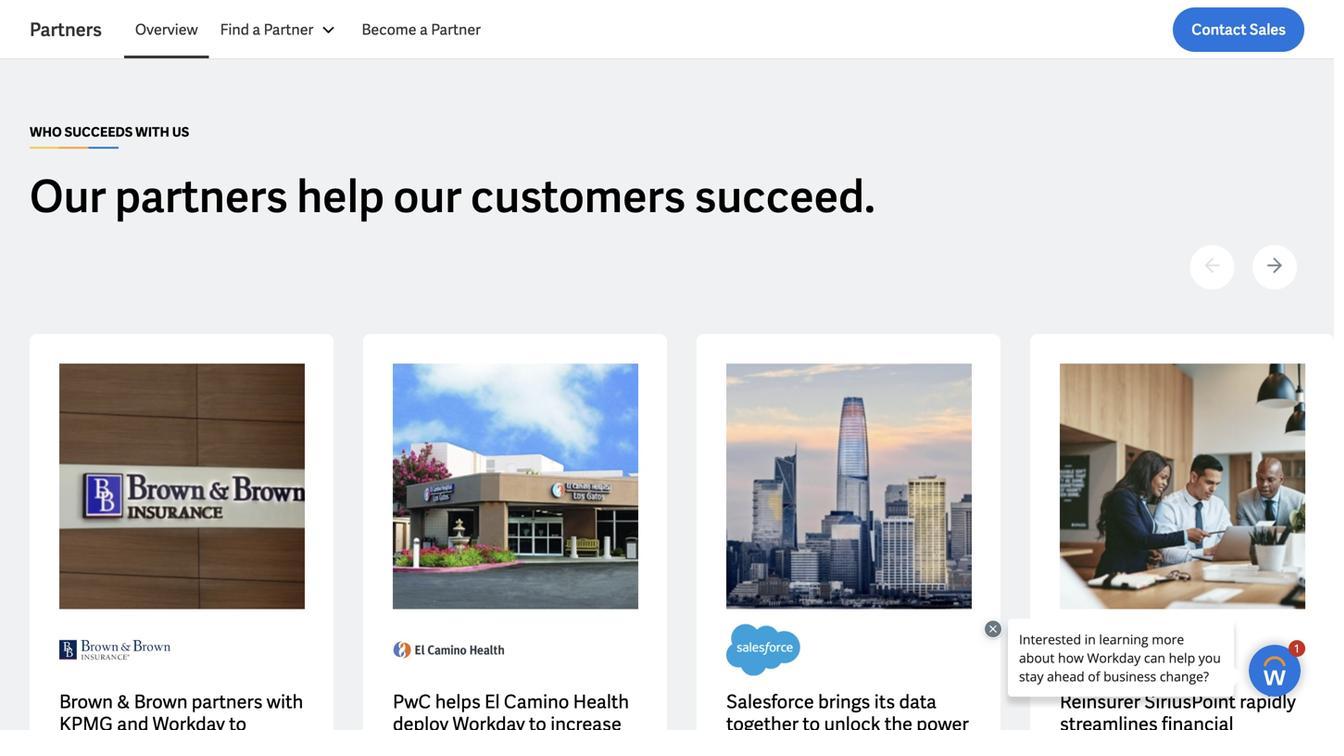 Task type: describe. For each thing, give the bounding box(es) containing it.
list containing overview
[[124, 7, 1305, 52]]

become
[[362, 20, 417, 39]]

workday inside the brown & brown partners with kpmg and workday t
[[153, 712, 225, 730]]

siriuspoint
[[1145, 690, 1236, 714]]

streamlines
[[1060, 712, 1158, 730]]

salesforce brings its data together to unlock the powe
[[727, 690, 969, 730]]

become a partner
[[362, 20, 481, 39]]

find a partner button
[[209, 7, 351, 52]]

brown & brown, inc. image
[[59, 624, 171, 676]]

reinsurer siriuspoint rapidly streamlines financia link
[[1031, 334, 1335, 730]]

partner for find a partner
[[264, 20, 314, 39]]

salesforce brings its data together to unlock the powe link
[[697, 334, 1001, 730]]

succeeds
[[65, 124, 133, 140]]

partners link
[[30, 17, 124, 43]]

reinsurer siriuspoint rapidly streamlines financia
[[1060, 690, 1297, 730]]

together
[[727, 712, 799, 730]]

a for find
[[252, 20, 261, 39]]

2 brown from the left
[[134, 690, 188, 714]]

2 el camino hospital image from the top
[[393, 624, 504, 676]]

a for become
[[420, 20, 428, 39]]

helps
[[435, 690, 481, 714]]

kpmg
[[59, 712, 113, 730]]

salesforce image
[[727, 364, 972, 609]]

pwc helps el camino health deploy workday to increas link
[[363, 334, 667, 730]]

&
[[117, 690, 130, 714]]

partners inside the brown & brown partners with kpmg and workday t
[[192, 690, 263, 714]]

contact
[[1192, 20, 1247, 39]]

the
[[885, 712, 913, 730]]

health
[[573, 690, 629, 714]]

pwc helps el camino health deploy workday to increas
[[393, 690, 629, 730]]

brown and brown insurance image
[[59, 364, 305, 609]]

menu containing overview
[[124, 7, 492, 52]]

brown & brown partners with kpmg and workday t link
[[30, 334, 334, 730]]

its
[[875, 690, 896, 714]]

help
[[297, 168, 385, 226]]



Task type: locate. For each thing, give the bounding box(es) containing it.
camino
[[504, 690, 569, 714]]

1 to from the left
[[529, 712, 547, 730]]

to right el
[[529, 712, 547, 730]]

salesforce.com image
[[727, 624, 801, 676]]

1 horizontal spatial a
[[420, 20, 428, 39]]

2 a from the left
[[420, 20, 428, 39]]

partner right become
[[431, 20, 481, 39]]

overview
[[135, 20, 198, 39]]

partners left the with
[[192, 690, 263, 714]]

siriuspoint image
[[1060, 364, 1306, 609]]

partner for become a partner
[[431, 20, 481, 39]]

0 horizontal spatial workday
[[153, 712, 225, 730]]

workday right and
[[153, 712, 225, 730]]

list
[[124, 7, 1305, 52]]

a right become
[[420, 20, 428, 39]]

1 horizontal spatial partner
[[431, 20, 481, 39]]

contact sales link
[[1174, 7, 1305, 52]]

rapidly
[[1240, 690, 1297, 714]]

partner inside become a partner link
[[431, 20, 481, 39]]

with
[[267, 690, 303, 714]]

1 horizontal spatial brown
[[134, 690, 188, 714]]

partners down us
[[115, 168, 288, 226]]

overview link
[[124, 7, 209, 52]]

0 horizontal spatial brown
[[59, 690, 113, 714]]

1 el camino hospital image from the top
[[393, 364, 639, 609]]

a inside popup button
[[252, 20, 261, 39]]

0 horizontal spatial to
[[529, 712, 547, 730]]

brings
[[819, 690, 871, 714]]

2 partner from the left
[[431, 20, 481, 39]]

1 horizontal spatial to
[[803, 712, 821, 730]]

become a partner link
[[351, 7, 492, 52]]

sales
[[1250, 20, 1287, 39]]

who succeeds with us
[[30, 124, 189, 140]]

partner
[[264, 20, 314, 39], [431, 20, 481, 39]]

0 vertical spatial partners
[[115, 168, 288, 226]]

succeed.
[[695, 168, 876, 226]]

1 workday from the left
[[153, 712, 225, 730]]

brown & brown partners with kpmg and workday t
[[59, 690, 303, 730]]

our partners help our customers succeed.
[[30, 168, 876, 226]]

1 vertical spatial el camino hospital image
[[393, 624, 504, 676]]

salesforce
[[727, 690, 815, 714]]

our
[[393, 168, 462, 226]]

1 partner from the left
[[264, 20, 314, 39]]

workday
[[153, 712, 225, 730], [453, 712, 525, 730]]

to inside pwc helps el camino health deploy workday to increas
[[529, 712, 547, 730]]

a
[[252, 20, 261, 39], [420, 20, 428, 39]]

our
[[30, 168, 106, 226]]

el
[[485, 690, 500, 714]]

and
[[117, 712, 149, 730]]

to
[[529, 712, 547, 730], [803, 712, 821, 730]]

partner inside find a partner popup button
[[264, 20, 314, 39]]

brown right &
[[134, 690, 188, 714]]

customers
[[471, 168, 686, 226]]

reinsurer
[[1060, 690, 1141, 714]]

pwc
[[393, 690, 431, 714]]

0 vertical spatial el camino hospital image
[[393, 364, 639, 609]]

2 to from the left
[[803, 712, 821, 730]]

menu
[[124, 7, 492, 52]]

1 vertical spatial partners
[[192, 690, 263, 714]]

us
[[172, 124, 189, 140]]

workday inside pwc helps el camino health deploy workday to increas
[[453, 712, 525, 730]]

deploy
[[393, 712, 449, 730]]

find a partner
[[220, 20, 314, 39]]

workday right deploy
[[453, 712, 525, 730]]

partners
[[115, 168, 288, 226], [192, 690, 263, 714]]

to left unlock
[[803, 712, 821, 730]]

2 workday from the left
[[453, 712, 525, 730]]

unlock
[[824, 712, 881, 730]]

brown
[[59, 690, 113, 714], [134, 690, 188, 714]]

1 horizontal spatial workday
[[453, 712, 525, 730]]

with
[[135, 124, 170, 140]]

who
[[30, 124, 62, 140]]

partner right find
[[264, 20, 314, 39]]

partners
[[30, 18, 102, 42]]

brown left &
[[59, 690, 113, 714]]

sirius global services llc image
[[1060, 624, 1112, 676]]

a right find
[[252, 20, 261, 39]]

contact sales
[[1192, 20, 1287, 39]]

el camino hospital image
[[393, 364, 639, 609], [393, 624, 504, 676]]

to inside salesforce brings its data together to unlock the powe
[[803, 712, 821, 730]]

0 horizontal spatial partner
[[264, 20, 314, 39]]

data
[[900, 690, 937, 714]]

1 brown from the left
[[59, 690, 113, 714]]

0 horizontal spatial a
[[252, 20, 261, 39]]

1 a from the left
[[252, 20, 261, 39]]

find
[[220, 20, 249, 39]]



Task type: vqa. For each thing, say whether or not it's contained in the screenshot.
Workday inside PwC helps El Camino Health deploy Workday to increas
yes



